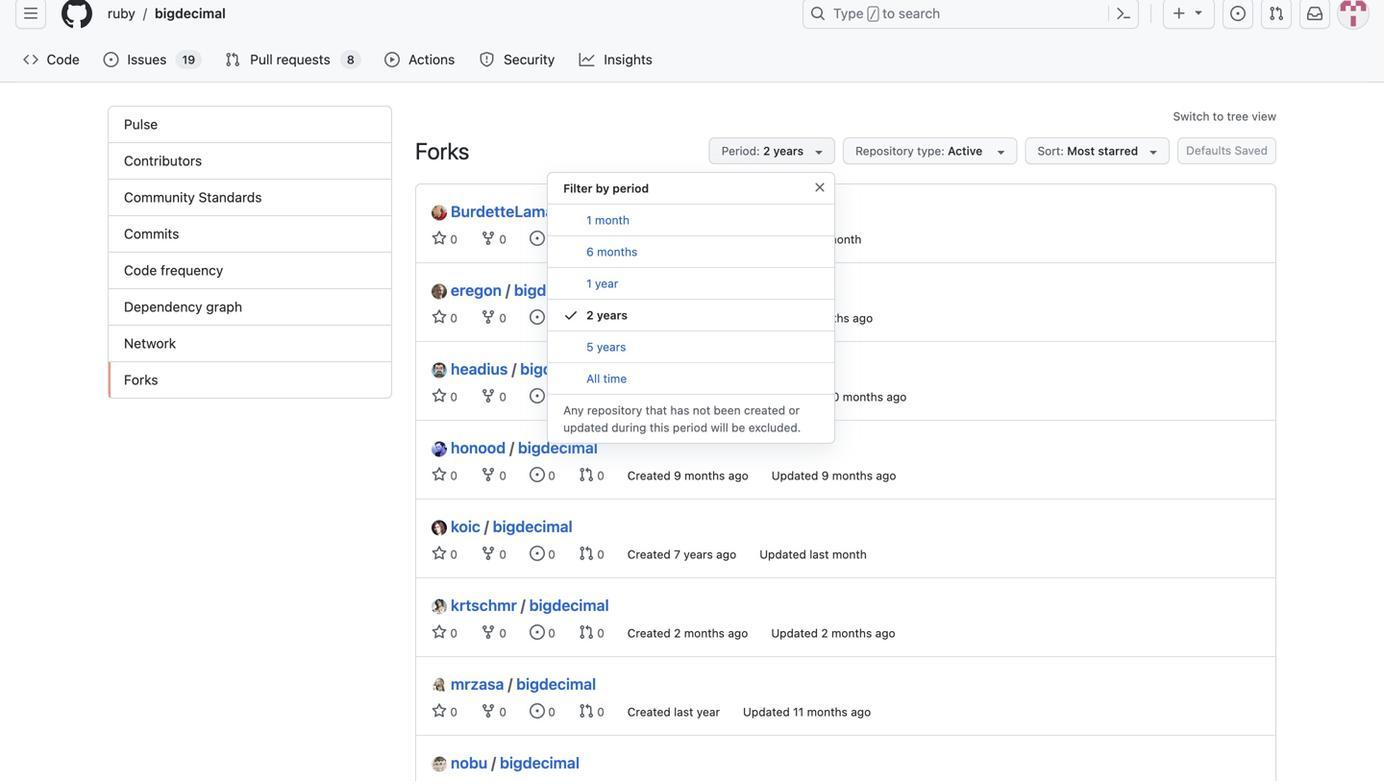 Task type: locate. For each thing, give the bounding box(es) containing it.
0 horizontal spatial to
[[883, 5, 895, 21]]

updated down excluded.
[[772, 469, 819, 483]]

months up updated 11 months ago
[[832, 627, 873, 641]]

1 up "6"
[[587, 214, 592, 227]]

nobu
[[451, 754, 488, 773]]

2 issue opened image from the top
[[530, 625, 545, 641]]

/ right koic
[[485, 518, 489, 536]]

defaults saved
[[1187, 144, 1269, 157]]

menu containing 1 month
[[548, 205, 835, 395]]

bigdecimal for honood
[[518, 439, 598, 457]]

/ right nobu
[[492, 754, 496, 773]]

bigdecimal link down the filter by period
[[573, 202, 652, 221]]

notifications image
[[1308, 6, 1323, 21]]

10 months ago
[[794, 312, 873, 325]]

triangle down image for repository type: active
[[994, 144, 1009, 160]]

ruby link
[[100, 0, 143, 29]]

active
[[948, 144, 983, 158]]

1 vertical spatial updated last month
[[760, 548, 867, 562]]

bigdecimal right koic
[[493, 518, 573, 536]]

git pull request image for headius
[[579, 389, 594, 404]]

2 horizontal spatial 10
[[827, 390, 840, 404]]

/ bigdecimal right mrzasa
[[508, 676, 596, 694]]

months down created 7 years ago
[[684, 627, 725, 641]]

/ right mrzasa
[[508, 676, 513, 694]]

1 1 from the top
[[587, 214, 592, 227]]

5 created from the top
[[628, 548, 671, 562]]

created down created 2 months ago
[[628, 706, 671, 719]]

updated last month
[[755, 233, 862, 246], [760, 548, 867, 562]]

repo forked image down mrzasa
[[481, 704, 496, 719]]

months right "6"
[[597, 245, 638, 259]]

1 vertical spatial repo forked image
[[481, 625, 496, 641]]

star image for krtschmr
[[432, 625, 447, 641]]

5 star image from the top
[[432, 704, 447, 719]]

0 horizontal spatial forks
[[124, 372, 158, 388]]

/
[[143, 5, 147, 21], [870, 8, 877, 21], [564, 202, 569, 221], [506, 281, 511, 300], [512, 360, 517, 378], [510, 439, 515, 457], [485, 518, 489, 536], [521, 597, 526, 615], [508, 676, 513, 694], [492, 754, 496, 773]]

period:
[[722, 144, 760, 158]]

updated for headius
[[777, 390, 824, 404]]

shield image
[[479, 52, 495, 67]]

months for created 2 months ago
[[684, 627, 725, 641]]

1 vertical spatial code
[[124, 263, 157, 278]]

updated
[[564, 421, 609, 435]]

star image
[[432, 231, 447, 246], [432, 310, 447, 325], [432, 389, 447, 404], [432, 625, 447, 641], [432, 704, 447, 719]]

1 created from the top
[[628, 233, 671, 246]]

updated
[[755, 233, 801, 246], [777, 390, 824, 404], [772, 469, 819, 483], [760, 548, 807, 562], [772, 627, 818, 641], [743, 706, 790, 719]]

/ right honood
[[510, 439, 515, 457]]

bigdecimal up check image
[[514, 281, 594, 300]]

star image down @eregon "icon" at the left of page
[[432, 310, 447, 325]]

code down commits
[[124, 263, 157, 278]]

bigdecimal down updated
[[518, 439, 598, 457]]

bigdecimal for eregon
[[514, 281, 594, 300]]

1 star image from the top
[[432, 231, 447, 246]]

1 horizontal spatial period
[[673, 421, 708, 435]]

insights
[[604, 51, 653, 67]]

triangle down image right active
[[994, 144, 1009, 160]]

period right by at left top
[[613, 182, 649, 195]]

standards
[[199, 189, 262, 205]]

6 created from the top
[[628, 627, 671, 641]]

any
[[564, 404, 584, 417]]

/ bigdecimal right koic
[[485, 518, 573, 536]]

pulse link
[[109, 107, 391, 143]]

graph
[[206, 299, 242, 315]]

7 created from the top
[[628, 706, 671, 719]]

created for krtschmr
[[628, 627, 671, 641]]

created for mrzasa
[[628, 706, 671, 719]]

play image
[[384, 52, 400, 67]]

bigdecimal link up 19
[[147, 0, 234, 29]]

1 issue opened image from the top
[[530, 389, 545, 404]]

10 right or
[[827, 390, 840, 404]]

3 created from the top
[[628, 390, 671, 404]]

created left 7
[[628, 548, 671, 562]]

switch to tree view
[[1174, 110, 1277, 123]]

0 vertical spatial year
[[595, 277, 619, 290]]

code inside insights element
[[124, 263, 157, 278]]

star image down @honood icon
[[432, 467, 447, 483]]

@mrzasa image
[[432, 679, 447, 694]]

/ down filter
[[564, 202, 569, 221]]

/ right ruby
[[143, 5, 147, 21]]

1 down "6"
[[587, 277, 592, 290]]

/ bigdecimal down updated
[[510, 439, 598, 457]]

switch
[[1174, 110, 1210, 123]]

bigdecimal link for honood
[[518, 439, 598, 457]]

mrzasa link
[[432, 673, 504, 696]]

forks inside insights element
[[124, 372, 158, 388]]

repo forked image for mrzasa
[[481, 704, 496, 719]]

star image for koic
[[432, 546, 447, 562]]

1 horizontal spatial code
[[124, 263, 157, 278]]

updated down period: 2 years
[[755, 233, 801, 246]]

to left the search
[[883, 5, 895, 21]]

/ bigdecimal for headius
[[512, 360, 600, 378]]

updated 11 months ago
[[743, 706, 872, 719]]

git pull request image left notifications image
[[1270, 6, 1285, 21]]

forks up @burdettelamar "image"
[[415, 138, 470, 164]]

star image
[[432, 467, 447, 483], [432, 546, 447, 562]]

5 years link
[[548, 332, 835, 364]]

during
[[612, 421, 647, 435]]

0 vertical spatial 1
[[587, 214, 592, 227]]

triangle down image right plus image
[[1192, 4, 1207, 20]]

/ right the eregon
[[506, 281, 511, 300]]

created 7 years ago
[[628, 548, 737, 562]]

repo forked image down headius
[[481, 389, 496, 404]]

updated left 11
[[743, 706, 790, 719]]

forks down network
[[124, 372, 158, 388]]

repo forked image for honood
[[481, 467, 496, 483]]

sort:
[[1038, 144, 1064, 158]]

bigdecimal up 19
[[155, 5, 226, 21]]

bigdecimal
[[155, 5, 226, 21], [573, 202, 652, 221], [514, 281, 594, 300], [521, 360, 600, 378], [518, 439, 598, 457], [493, 518, 573, 536], [530, 597, 609, 615], [517, 676, 596, 694], [500, 754, 580, 773]]

months for created 10 months ago
[[690, 390, 731, 404]]

forks
[[415, 138, 470, 164], [124, 372, 158, 388]]

2 1 from the top
[[587, 277, 592, 290]]

repo forked image down honood
[[481, 467, 496, 483]]

repo forked image down the eregon
[[481, 310, 496, 325]]

star image for burdettelamar
[[432, 231, 447, 246]]

2 down 7
[[674, 627, 681, 641]]

1 repo forked image from the top
[[481, 231, 496, 246]]

git pull request image for krtschmr
[[579, 625, 594, 641]]

repo forked image for eregon
[[481, 310, 496, 325]]

year
[[595, 277, 619, 290], [697, 706, 720, 719]]

bigdecimal down 5
[[521, 360, 600, 378]]

bigdecimal link for mrzasa
[[517, 676, 596, 694]]

/ right krtschmr
[[521, 597, 526, 615]]

0 vertical spatial code
[[47, 51, 80, 67]]

community
[[124, 189, 195, 205]]

command palette image
[[1117, 6, 1132, 21]]

repo forked image
[[481, 231, 496, 246], [481, 310, 496, 325], [481, 467, 496, 483], [481, 546, 496, 562], [481, 704, 496, 719]]

months
[[597, 245, 638, 259], [809, 312, 850, 325], [690, 390, 731, 404], [843, 390, 884, 404], [685, 469, 725, 483], [833, 469, 873, 483], [684, 627, 725, 641], [832, 627, 873, 641], [807, 706, 848, 719]]

1 for 1 month
[[587, 214, 592, 227]]

issue opened image
[[530, 389, 545, 404], [530, 625, 545, 641], [530, 704, 545, 719]]

@eregon image
[[432, 284, 447, 300]]

code link
[[15, 45, 88, 74]]

been
[[714, 404, 741, 417]]

1 year
[[587, 277, 619, 290]]

updated last month for burdettelamar
[[755, 233, 862, 246]]

git pull request image
[[1270, 6, 1285, 21], [579, 231, 594, 246], [579, 310, 594, 325], [579, 467, 594, 483], [579, 704, 594, 719]]

search
[[899, 5, 941, 21]]

bigdecimal link right krtschmr
[[530, 597, 609, 615]]

bigdecimal for krtschmr
[[530, 597, 609, 615]]

1 star image from the top
[[432, 467, 447, 483]]

created
[[744, 404, 786, 417]]

1 9 from the left
[[674, 469, 682, 483]]

created up this
[[628, 390, 671, 404]]

bigdecimal for koic
[[493, 518, 573, 536]]

2 up updated 11 months ago
[[822, 627, 829, 641]]

created
[[628, 233, 671, 246], [628, 312, 674, 325], [628, 390, 671, 404], [628, 469, 671, 483], [628, 548, 671, 562], [628, 627, 671, 641], [628, 706, 671, 719]]

view
[[1253, 110, 1277, 123]]

10 left the not
[[674, 390, 687, 404]]

month up 6 months
[[595, 214, 630, 227]]

0 vertical spatial updated last month
[[755, 233, 862, 246]]

1 vertical spatial period
[[673, 421, 708, 435]]

2
[[764, 144, 771, 158], [587, 309, 594, 322], [674, 627, 681, 641], [822, 627, 829, 641]]

@nobu image
[[432, 757, 447, 773]]

dependency
[[124, 299, 203, 315]]

/ right the type
[[870, 8, 877, 21]]

2 star image from the top
[[432, 310, 447, 325]]

0 horizontal spatial code
[[47, 51, 80, 67]]

/ for honood
[[510, 439, 515, 457]]

months down will
[[685, 469, 725, 483]]

0 horizontal spatial triangle down image
[[994, 144, 1009, 160]]

issue opened image for eregon
[[530, 310, 545, 325]]

9 down any repository that has not been created or updated during this period will be excluded.
[[674, 469, 682, 483]]

11
[[794, 706, 804, 719]]

updated last month down close menu image
[[755, 233, 862, 246]]

insights link
[[572, 45, 662, 74]]

1 horizontal spatial to
[[1214, 110, 1224, 123]]

ago for created 7 years ago
[[717, 548, 737, 562]]

last up the "1 year" link
[[674, 233, 694, 246]]

months up will
[[690, 390, 731, 404]]

git pull request image
[[225, 52, 241, 67], [579, 389, 594, 404], [579, 546, 594, 562], [579, 625, 594, 641]]

star image for honood
[[432, 467, 447, 483]]

3 repo forked image from the top
[[481, 467, 496, 483]]

star image down @mrzasa image
[[432, 704, 447, 719]]

9 down updated 10 months ago
[[822, 469, 829, 483]]

/ inside ruby / bigdecimal
[[143, 5, 147, 21]]

bigdecimal link down 5
[[521, 360, 600, 378]]

/ bigdecimal
[[564, 202, 652, 221], [506, 281, 594, 300], [512, 360, 600, 378], [510, 439, 598, 457], [485, 518, 573, 536], [521, 597, 609, 615], [508, 676, 596, 694], [492, 754, 580, 773]]

4 star image from the top
[[432, 625, 447, 641]]

0 vertical spatial star image
[[432, 467, 447, 483]]

tree
[[1228, 110, 1249, 123]]

updated last month up updated 2 months ago
[[760, 548, 867, 562]]

network
[[124, 336, 176, 352]]

issue opened image
[[1231, 6, 1246, 21], [103, 52, 119, 67], [530, 231, 545, 246], [530, 310, 545, 325], [530, 467, 545, 483], [530, 546, 545, 562]]

9
[[674, 469, 682, 483], [822, 469, 829, 483]]

1 horizontal spatial 9
[[822, 469, 829, 483]]

updated up updated 2 months ago
[[760, 548, 807, 562]]

star image for mrzasa
[[432, 704, 447, 719]]

0 vertical spatial issue opened image
[[530, 389, 545, 404]]

0 vertical spatial repo forked image
[[481, 389, 496, 404]]

1 for 1 year
[[587, 277, 592, 290]]

2 repo forked image from the top
[[481, 310, 496, 325]]

3 issue opened image from the top
[[530, 704, 545, 719]]

bigdecimal link for krtschmr
[[530, 597, 609, 615]]

1 repo forked image from the top
[[481, 389, 496, 404]]

bigdecimal link up check image
[[514, 281, 594, 300]]

/ bigdecimal right krtschmr
[[521, 597, 609, 615]]

10 for created 10 months ago
[[674, 390, 687, 404]]

1 vertical spatial year
[[697, 706, 720, 719]]

star image for eregon
[[432, 310, 447, 325]]

/ right headius
[[512, 360, 517, 378]]

1 horizontal spatial triangle down image
[[1147, 144, 1162, 160]]

bigdecimal link right nobu
[[500, 754, 580, 773]]

0 vertical spatial to
[[883, 5, 895, 21]]

/ bigdecimal for mrzasa
[[508, 676, 596, 694]]

bigdecimal for burdettelamar
[[573, 202, 652, 221]]

10
[[794, 312, 806, 325], [674, 390, 687, 404], [827, 390, 840, 404]]

network link
[[109, 326, 391, 363]]

created up created last year
[[628, 627, 671, 641]]

star image for headius
[[432, 389, 447, 404]]

/ for koic
[[485, 518, 489, 536]]

0 horizontal spatial 10
[[674, 390, 687, 404]]

7
[[674, 548, 681, 562]]

0 link
[[432, 231, 458, 246], [481, 231, 507, 246], [530, 231, 556, 246], [579, 231, 605, 246], [432, 310, 458, 325], [481, 310, 507, 325], [530, 310, 556, 325], [579, 310, 605, 325], [432, 389, 458, 404], [481, 389, 507, 404], [530, 389, 556, 404], [579, 389, 605, 404], [432, 467, 458, 483], [481, 467, 507, 483], [530, 467, 556, 483], [579, 467, 605, 483], [432, 546, 458, 562], [481, 546, 507, 562], [530, 546, 556, 562], [579, 546, 605, 562], [432, 625, 458, 641], [481, 625, 507, 641], [530, 625, 556, 641], [579, 625, 605, 641], [432, 704, 458, 719], [481, 704, 507, 719], [530, 704, 556, 719], [579, 704, 605, 719]]

1 vertical spatial issue opened image
[[530, 625, 545, 641]]

koic link
[[432, 515, 481, 539]]

months for created 9 months ago
[[685, 469, 725, 483]]

4 created from the top
[[628, 469, 671, 483]]

2 right period:
[[764, 144, 771, 158]]

6
[[587, 245, 594, 259]]

/ bigdecimal down the filter by period
[[564, 202, 652, 221]]

git pull request image up 5
[[579, 310, 594, 325]]

nobu link
[[432, 752, 488, 775]]

updated for krtschmr
[[772, 627, 818, 641]]

list
[[100, 0, 792, 29]]

requests
[[277, 51, 331, 67]]

code right code icon
[[47, 51, 80, 67]]

repository type: active
[[856, 144, 986, 158]]

star image down @krtschmr icon
[[432, 625, 447, 641]]

0 horizontal spatial 9
[[674, 469, 682, 483]]

bigdecimal link right koic
[[493, 518, 573, 536]]

code image
[[23, 52, 38, 67]]

issue opened image for krtschmr
[[530, 625, 545, 641]]

by
[[596, 182, 610, 195]]

actions
[[409, 51, 455, 67]]

created last month
[[628, 233, 732, 246]]

commits link
[[109, 216, 391, 253]]

triangle down image right the starred
[[1147, 144, 1162, 160]]

1 vertical spatial to
[[1214, 110, 1224, 123]]

5 repo forked image from the top
[[481, 704, 496, 719]]

0 horizontal spatial year
[[595, 277, 619, 290]]

2 9 from the left
[[822, 469, 829, 483]]

star image down @headius icon
[[432, 389, 447, 404]]

0 vertical spatial forks
[[415, 138, 470, 164]]

0 horizontal spatial period
[[613, 182, 649, 195]]

months right 11
[[807, 706, 848, 719]]

/ bigdecimal down 5
[[512, 360, 600, 378]]

commits
[[124, 226, 179, 242]]

bigdecimal right nobu
[[500, 754, 580, 773]]

code frequency
[[124, 263, 223, 278]]

years right 5
[[597, 340, 626, 354]]

bigdecimal right krtschmr
[[530, 597, 609, 615]]

bigdecimal link right mrzasa
[[517, 676, 596, 694]]

to
[[883, 5, 895, 21], [1214, 110, 1224, 123]]

security
[[504, 51, 555, 67]]

close menu image
[[813, 180, 828, 195]]

year inside the "1 year" link
[[595, 277, 619, 290]]

/ bigdecimal right nobu
[[492, 754, 580, 773]]

/ for krtschmr
[[521, 597, 526, 615]]

created for burdettelamar
[[628, 233, 671, 246]]

2 repo forked image from the top
[[481, 625, 496, 641]]

triangle down image
[[1192, 4, 1207, 20], [994, 144, 1009, 160], [1147, 144, 1162, 160]]

3 star image from the top
[[432, 389, 447, 404]]

menu
[[548, 205, 835, 395]]

0
[[447, 233, 458, 246], [496, 233, 507, 246], [545, 233, 556, 246], [594, 233, 605, 246], [447, 312, 458, 325], [496, 312, 507, 325], [545, 312, 556, 325], [594, 312, 605, 325], [447, 390, 458, 404], [496, 390, 507, 404], [545, 390, 556, 404], [594, 390, 605, 404], [447, 469, 458, 483], [496, 469, 507, 483], [545, 469, 556, 483], [594, 469, 605, 483], [447, 548, 458, 562], [496, 548, 507, 562], [545, 548, 556, 562], [594, 548, 605, 562], [447, 627, 458, 641], [496, 627, 507, 641], [545, 627, 556, 641], [594, 627, 605, 641], [447, 706, 458, 719], [496, 706, 507, 719], [545, 706, 556, 719], [594, 706, 605, 719]]

repo forked image up krtschmr
[[481, 546, 496, 562]]

bigdecimal link
[[147, 0, 234, 29], [573, 202, 652, 221], [514, 281, 594, 300], [521, 360, 600, 378], [518, 439, 598, 457], [493, 518, 573, 536], [530, 597, 609, 615], [517, 676, 596, 694], [500, 754, 580, 773]]

sort: most starred
[[1038, 144, 1139, 158]]

updated last month for koic
[[760, 548, 867, 562]]

2 horizontal spatial triangle down image
[[1192, 4, 1207, 20]]

10 up updated 10 months ago
[[794, 312, 806, 325]]

created down 1 month
[[628, 233, 671, 246]]

created up 5 years link
[[628, 312, 674, 325]]

star image down @koic 'icon'
[[432, 546, 447, 562]]

ago for created 2 months ago
[[728, 627, 749, 641]]

repo forked image down burdettelamar link
[[481, 231, 496, 246]]

@burdettelamar image
[[432, 205, 447, 221]]

repo forked image for krtschmr
[[481, 625, 496, 641]]

git pull request image down updated
[[579, 467, 594, 483]]

2 star image from the top
[[432, 546, 447, 562]]

/ bigdecimal for krtschmr
[[521, 597, 609, 615]]

created 9 months ago
[[628, 469, 749, 483]]

4 repo forked image from the top
[[481, 546, 496, 562]]

burdettelamar link
[[432, 200, 560, 223]]

git pull request image left created last year
[[579, 704, 594, 719]]

year up 2 years
[[595, 277, 619, 290]]

1 vertical spatial forks
[[124, 372, 158, 388]]

repo forked image down krtschmr
[[481, 625, 496, 641]]

2 vertical spatial issue opened image
[[530, 704, 545, 719]]

month down close menu image
[[827, 233, 862, 246]]

repo forked image
[[481, 389, 496, 404], [481, 625, 496, 641]]

1 vertical spatial 1
[[587, 277, 592, 290]]

5
[[587, 340, 594, 354]]

burdettelamar
[[451, 202, 560, 221]]

not
[[693, 404, 711, 417]]

git pull request image down 1 month
[[579, 231, 594, 246]]

star image down @burdettelamar "image"
[[432, 231, 447, 246]]

years
[[774, 144, 804, 158], [597, 309, 628, 322], [597, 340, 626, 354], [684, 548, 713, 562]]

1 vertical spatial star image
[[432, 546, 447, 562]]



Task type: vqa. For each thing, say whether or not it's contained in the screenshot.
'Created 9 Months Ago'
yes



Task type: describe. For each thing, give the bounding box(es) containing it.
security link
[[472, 45, 564, 74]]

be
[[732, 421, 746, 435]]

month up the "1 year" link
[[697, 233, 732, 246]]

bigdecimal link for burdettelamar
[[573, 202, 652, 221]]

last down created 2 months ago
[[674, 706, 694, 719]]

graph image
[[580, 52, 595, 67]]

months for updated 2 months ago
[[832, 627, 873, 641]]

git pull request image for honood
[[579, 467, 594, 483]]

@koic image
[[432, 521, 447, 536]]

bigdecimal for nobu
[[500, 754, 580, 773]]

/ bigdecimal for nobu
[[492, 754, 580, 773]]

years right 7
[[684, 548, 713, 562]]

created for headius
[[628, 390, 671, 404]]

last down close menu image
[[805, 233, 824, 246]]

5 years
[[587, 340, 626, 354]]

excluded.
[[749, 421, 801, 435]]

git pull request image for mrzasa
[[579, 704, 594, 719]]

bigdecimal link for eregon
[[514, 281, 594, 300]]

updated 2 months ago
[[772, 627, 896, 641]]

6 months link
[[548, 237, 835, 268]]

2 for period:
[[764, 144, 771, 158]]

created 10 months ago
[[628, 390, 754, 404]]

updated for honood
[[772, 469, 819, 483]]

list containing ruby / bigdecimal
[[100, 0, 792, 29]]

created last year
[[628, 706, 720, 719]]

last up updated 2 months ago
[[810, 548, 829, 562]]

updated 9 months ago
[[772, 469, 897, 483]]

triangle down image for sort: most starred
[[1147, 144, 1162, 160]]

months for updated 10 months ago
[[843, 390, 884, 404]]

community standards link
[[109, 180, 391, 216]]

/ inside type / to search
[[870, 8, 877, 21]]

dependency graph
[[124, 299, 242, 315]]

time
[[604, 372, 627, 386]]

bigdecimal for mrzasa
[[517, 676, 596, 694]]

bigdecimal inside ruby / bigdecimal
[[155, 5, 226, 21]]

repo forked image for headius
[[481, 389, 496, 404]]

contributors
[[124, 153, 202, 169]]

@krtschmr image
[[432, 600, 447, 615]]

ago for created 9 months ago
[[729, 469, 749, 483]]

@honood image
[[432, 442, 447, 457]]

created for honood
[[628, 469, 671, 483]]

0 vertical spatial period
[[613, 182, 649, 195]]

krtschmr
[[451, 597, 517, 615]]

insights element
[[108, 106, 392, 399]]

eregon
[[451, 281, 502, 300]]

@headius image
[[432, 363, 447, 378]]

1 month
[[587, 214, 630, 227]]

issue opened image for mrzasa
[[530, 704, 545, 719]]

pull
[[250, 51, 273, 67]]

9 for updated
[[822, 469, 829, 483]]

years left triangle down icon
[[774, 144, 804, 158]]

krtschmr link
[[432, 594, 517, 617]]

dependency graph link
[[109, 289, 391, 326]]

2 for created
[[674, 627, 681, 641]]

1 horizontal spatial year
[[697, 706, 720, 719]]

issue opened image for headius
[[530, 389, 545, 404]]

has
[[671, 404, 690, 417]]

/ for mrzasa
[[508, 676, 513, 694]]

that
[[646, 404, 667, 417]]

contributors link
[[109, 143, 391, 180]]

all time
[[587, 372, 627, 386]]

plus image
[[1172, 6, 1188, 21]]

bigdecimal link for koic
[[493, 518, 573, 536]]

repository
[[587, 404, 643, 417]]

/ for burdettelamar
[[564, 202, 569, 221]]

all
[[587, 372, 600, 386]]

check image
[[564, 308, 579, 323]]

month down "updated 9 months ago"
[[833, 548, 867, 562]]

defaults
[[1187, 144, 1232, 157]]

issue opened image for koic
[[530, 546, 545, 562]]

ago for updated 10 months ago
[[887, 390, 907, 404]]

/ for headius
[[512, 360, 517, 378]]

git pull request image for koic
[[579, 546, 594, 562]]

created 2 months ago
[[628, 627, 749, 641]]

frequency
[[161, 263, 223, 278]]

this
[[650, 421, 670, 435]]

issues
[[127, 51, 167, 67]]

ruby / bigdecimal
[[108, 5, 226, 21]]

headius
[[451, 360, 508, 378]]

2 for updated
[[822, 627, 829, 641]]

updated for mrzasa
[[743, 706, 790, 719]]

type:
[[918, 144, 945, 158]]

period inside any repository that has not been created or updated during this period will be excluded.
[[673, 421, 708, 435]]

ago for updated 9 months ago
[[877, 469, 897, 483]]

eregon link
[[432, 279, 502, 302]]

actions link
[[377, 45, 464, 74]]

/ bigdecimal for koic
[[485, 518, 573, 536]]

code for code
[[47, 51, 80, 67]]

git pull request image for eregon
[[579, 310, 594, 325]]

issue opened image for burdettelamar
[[530, 231, 545, 246]]

bigdecimal link for nobu
[[500, 754, 580, 773]]

repo forked image for koic
[[481, 546, 496, 562]]

koic
[[451, 518, 481, 536]]

git pull request image for burdettelamar
[[579, 231, 594, 246]]

2 years
[[587, 309, 628, 322]]

19
[[182, 53, 195, 66]]

2 years link
[[548, 300, 835, 332]]

repository
[[856, 144, 914, 158]]

headius link
[[432, 358, 508, 381]]

/ bigdecimal for burdettelamar
[[564, 202, 652, 221]]

/ bigdecimal for honood
[[510, 439, 598, 457]]

6 months
[[587, 245, 638, 259]]

9 for created
[[674, 469, 682, 483]]

filter
[[564, 182, 593, 195]]

months for updated 9 months ago
[[833, 469, 873, 483]]

2 inside 2 years link
[[587, 309, 594, 322]]

updated for koic
[[760, 548, 807, 562]]

community standards
[[124, 189, 262, 205]]

ago for created 10 months ago
[[734, 390, 754, 404]]

10 for updated 10 months ago
[[827, 390, 840, 404]]

months for updated 11 months ago
[[807, 706, 848, 719]]

type
[[834, 5, 864, 21]]

1 year link
[[548, 268, 835, 300]]

any repository that has not been created or updated during this period will be excluded.
[[564, 404, 801, 435]]

homepage image
[[62, 0, 92, 29]]

all time link
[[548, 364, 835, 395]]

updated for burdettelamar
[[755, 233, 801, 246]]

bigdecimal for headius
[[521, 360, 600, 378]]

defaults saved button
[[1178, 138, 1277, 164]]

/ for eregon
[[506, 281, 511, 300]]

ago for updated 11 months ago
[[851, 706, 872, 719]]

bigdecimal link for headius
[[521, 360, 600, 378]]

or
[[789, 404, 800, 417]]

/ bigdecimal for eregon
[[506, 281, 594, 300]]

years up 5 years
[[597, 309, 628, 322]]

1 horizontal spatial forks
[[415, 138, 470, 164]]

most
[[1068, 144, 1095, 158]]

created for koic
[[628, 548, 671, 562]]

code for code frequency
[[124, 263, 157, 278]]

1 horizontal spatial 10
[[794, 312, 806, 325]]

pulse
[[124, 116, 158, 132]]

code frequency link
[[109, 253, 391, 289]]

saved
[[1235, 144, 1269, 157]]

repo forked image for burdettelamar
[[481, 231, 496, 246]]

forks link
[[109, 363, 391, 398]]

mrzasa
[[451, 676, 504, 694]]

triangle down image
[[812, 144, 827, 160]]

starred
[[1099, 144, 1139, 158]]

2 created from the top
[[628, 312, 674, 325]]

8
[[347, 53, 355, 66]]

months up updated 10 months ago
[[809, 312, 850, 325]]

will
[[711, 421, 729, 435]]

switch to tree view link
[[1174, 110, 1277, 123]]

issue opened image for honood
[[530, 467, 545, 483]]

/ for nobu
[[492, 754, 496, 773]]

period: 2 years
[[722, 144, 804, 158]]

pull requests
[[250, 51, 331, 67]]

honood link
[[432, 437, 506, 460]]

ago for updated 2 months ago
[[876, 627, 896, 641]]



